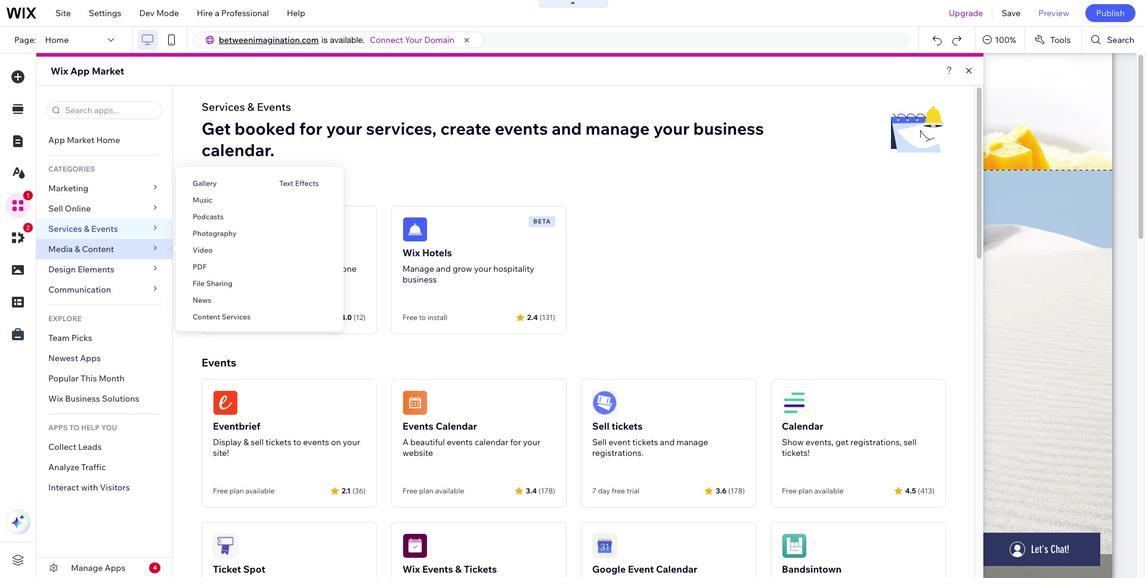 Task type: vqa. For each thing, say whether or not it's contained in the screenshot.
HOME
yes



Task type: describe. For each thing, give the bounding box(es) containing it.
pdf link
[[176, 257, 263, 277]]

solutions
[[102, 394, 139, 404]]

video link
[[176, 240, 263, 261]]

trial
[[627, 487, 640, 496]]

services for services & events get booked for your services, create events and manage your business calendar.
[[202, 100, 245, 114]]

collect
[[48, 442, 76, 453]]

text effects
[[279, 179, 319, 188]]

podcasts link
[[176, 207, 263, 227]]

sell online
[[48, 203, 91, 214]]

plan for show
[[798, 487, 813, 496]]

professional
[[221, 8, 269, 18]]

beautiful
[[410, 437, 445, 448]]

free plan available for calendar
[[403, 487, 464, 496]]

wix hotels logo image
[[403, 217, 428, 242]]

0 vertical spatial app
[[70, 65, 90, 77]]

tools button
[[1025, 27, 1082, 53]]

for inside events calendar a beautiful events calendar for your website
[[510, 437, 521, 448]]

communication
[[48, 285, 113, 295]]

preview
[[1039, 8, 1069, 18]]

manage inside "sidebar" element
[[71, 563, 103, 574]]

wix hotels manage and grow your hospitality business
[[403, 247, 534, 285]]

apps for newest apps
[[80, 353, 101, 364]]

elements
[[78, 264, 114, 275]]

(178) for tickets
[[728, 486, 745, 495]]

media & content link
[[36, 239, 172, 259]]

content services
[[193, 313, 251, 321]]

manage inside sell tickets sell event tickets and manage registrations.
[[677, 437, 708, 448]]

save button
[[993, 0, 1030, 26]]

connect
[[370, 35, 403, 45]]

available for show
[[814, 487, 844, 496]]

event
[[628, 564, 654, 576]]

display
[[213, 437, 242, 448]]

google
[[592, 564, 626, 576]]

3.4 (178)
[[526, 486, 555, 495]]

4
[[153, 564, 157, 572]]

tickets for sell
[[632, 437, 658, 448]]

upgrade
[[949, 8, 983, 18]]

search
[[1107, 35, 1134, 45]]

and inside the services & events get booked for your services, create events and manage your business calendar.
[[552, 118, 582, 139]]

& for hotels & airbnbs map easily show hotels and airbnb on one map
[[245, 247, 251, 259]]

4.5
[[905, 486, 916, 495]]

wix for wix events & tickets
[[403, 564, 420, 576]]

collect leads
[[48, 442, 102, 453]]

manage inside the services & events get booked for your services, create events and manage your business calendar.
[[586, 118, 650, 139]]

event
[[609, 437, 630, 448]]

settings
[[89, 8, 121, 18]]

preview button
[[1030, 0, 1078, 26]]

team
[[48, 333, 70, 344]]

booked
[[235, 118, 295, 139]]

1 button
[[5, 191, 33, 218]]

help
[[81, 423, 100, 432]]

1 horizontal spatial to
[[419, 313, 426, 322]]

file sharing
[[193, 279, 233, 288]]

manage apps
[[71, 563, 125, 574]]

& inside eventbrief display & sell tickets to events on your site!
[[243, 437, 249, 448]]

analyze traffic
[[48, 462, 106, 473]]

website
[[403, 448, 433, 459]]

communication link
[[36, 280, 172, 300]]

design elements
[[48, 264, 114, 275]]

site!
[[213, 448, 229, 459]]

easily
[[213, 264, 235, 274]]

hospitality
[[493, 264, 534, 274]]

and inside sell tickets sell event tickets and manage registrations.
[[660, 437, 675, 448]]

mode
[[156, 8, 179, 18]]

photography link
[[176, 224, 263, 244]]

tools
[[1050, 35, 1071, 45]]

hotels for hotels
[[202, 183, 235, 196]]

ticket spot
[[213, 564, 265, 576]]

music link
[[176, 190, 263, 211]]

dev mode
[[139, 8, 179, 18]]

your
[[405, 35, 422, 45]]

free plan available for display
[[213, 487, 275, 496]]

get
[[836, 437, 849, 448]]

content inside "sidebar" element
[[82, 244, 114, 255]]

site
[[55, 8, 71, 18]]

manage inside wix hotels manage and grow your hospitality business
[[403, 264, 434, 274]]

text
[[279, 179, 293, 188]]

100% button
[[976, 27, 1025, 53]]

google event calendar logo image
[[592, 534, 617, 559]]

to
[[69, 423, 79, 432]]

content services link
[[176, 307, 263, 327]]

events inside the services & events get booked for your services, create events and manage your business calendar.
[[495, 118, 548, 139]]

wix app market
[[51, 65, 124, 77]]

on inside eventbrief display & sell tickets to events on your site!
[[331, 437, 341, 448]]

news link
[[176, 290, 263, 311]]

hotels & airbnbs map easily show hotels and airbnb on one map
[[213, 247, 357, 285]]

free for calendar
[[782, 487, 797, 496]]

team picks
[[48, 333, 92, 344]]

google event calendar
[[592, 564, 698, 576]]

2
[[26, 224, 30, 231]]

categories
[[48, 165, 95, 174]]

available for calendar
[[435, 487, 464, 496]]

hotels & airbnbs map logo image
[[213, 217, 238, 242]]

news
[[193, 296, 211, 305]]

1 horizontal spatial calendar
[[656, 564, 698, 576]]

services & events get booked for your services, create events and manage your business calendar.
[[202, 100, 764, 160]]

events up eventbrief logo at the bottom
[[202, 356, 236, 370]]

1 vertical spatial content
[[193, 313, 220, 321]]

(12)
[[354, 313, 366, 322]]

hire
[[197, 8, 213, 18]]

ticket spot logo image
[[213, 534, 238, 559]]

events calendar a beautiful events calendar for your website
[[403, 421, 541, 459]]

online
[[65, 203, 91, 214]]

free plan available for show
[[782, 487, 844, 496]]

one
[[342, 264, 357, 274]]

bandsintown
[[782, 564, 842, 576]]

help
[[287, 8, 305, 18]]

airbnb
[[302, 264, 328, 274]]

7 day free trial
[[592, 487, 640, 496]]



Task type: locate. For each thing, give the bounding box(es) containing it.
1 horizontal spatial free plan available
[[403, 487, 464, 496]]

0 vertical spatial content
[[82, 244, 114, 255]]

this
[[81, 373, 97, 384]]

& up the 'booked'
[[247, 100, 254, 114]]

your inside events calendar a beautiful events calendar for your website
[[523, 437, 541, 448]]

tickets for eventbrief
[[266, 437, 291, 448]]

1 available from the left
[[245, 487, 275, 496]]

services for services & events
[[48, 224, 82, 234]]

market inside app market home link
[[67, 135, 94, 146]]

2 free plan available from the left
[[403, 487, 464, 496]]

1 horizontal spatial plan
[[419, 487, 433, 496]]

0 vertical spatial home
[[45, 35, 69, 45]]

0 horizontal spatial apps
[[80, 353, 101, 364]]

1 vertical spatial for
[[510, 437, 521, 448]]

app up categories
[[48, 135, 65, 146]]

sell left event
[[592, 437, 607, 448]]

3 plan from the left
[[798, 487, 813, 496]]

to inside eventbrief display & sell tickets to events on your site!
[[293, 437, 301, 448]]

music
[[193, 196, 213, 205]]

free for events
[[403, 487, 418, 496]]

sell down the sell tickets logo at the right of page
[[592, 421, 609, 432]]

grow
[[453, 264, 472, 274]]

0 horizontal spatial events
[[303, 437, 329, 448]]

events calendar logo image
[[403, 391, 428, 416]]

available down the events,
[[814, 487, 844, 496]]

& up media & content
[[84, 224, 89, 234]]

services inside the services & events get booked for your services, create events and manage your business calendar.
[[202, 100, 245, 114]]

design
[[48, 264, 76, 275]]

eventbrief
[[213, 421, 261, 432]]

& left tickets
[[455, 564, 462, 576]]

1
[[26, 192, 30, 199]]

app up search apps... field
[[70, 65, 90, 77]]

tickets
[[464, 564, 497, 576]]

2 horizontal spatial events
[[495, 118, 548, 139]]

2 plan from the left
[[419, 487, 433, 496]]

calendar show events, get registrations, sell tickets!
[[782, 421, 917, 459]]

events down the wix events & tickets logo
[[422, 564, 453, 576]]

tickets right event
[[632, 437, 658, 448]]

ticket
[[213, 564, 241, 576]]

0 horizontal spatial app
[[48, 135, 65, 146]]

1 horizontal spatial events
[[447, 437, 473, 448]]

0 vertical spatial on
[[330, 264, 340, 274]]

plan for display
[[229, 487, 244, 496]]

free down tickets!
[[782, 487, 797, 496]]

wix down the wix events & tickets logo
[[403, 564, 420, 576]]

free for eventbrief
[[213, 487, 228, 496]]

1 sell from the left
[[251, 437, 264, 448]]

available down eventbrief display & sell tickets to events on your site!
[[245, 487, 275, 496]]

file sharing link
[[176, 274, 263, 294]]

interact with visitors link
[[36, 478, 172, 498]]

&
[[247, 100, 254, 114], [84, 224, 89, 234], [75, 244, 80, 255], [245, 247, 251, 259], [243, 437, 249, 448], [455, 564, 462, 576]]

1 horizontal spatial manage
[[677, 437, 708, 448]]

free to install
[[403, 313, 447, 322]]

wix inside wix hotels manage and grow your hospitality business
[[403, 247, 420, 259]]

wix events & tickets logo image
[[403, 534, 428, 559]]

available for display
[[245, 487, 275, 496]]

1 vertical spatial home
[[96, 135, 120, 146]]

apps
[[80, 353, 101, 364], [105, 563, 125, 574]]

events up beautiful
[[403, 421, 434, 432]]

show
[[237, 264, 258, 274]]

sell down eventbrief
[[251, 437, 264, 448]]

events inside "sidebar" element
[[91, 224, 118, 234]]

bandsintown logo image
[[782, 534, 807, 559]]

events inside events calendar a beautiful events calendar for your website
[[447, 437, 473, 448]]

calendar inside calendar show events, get registrations, sell tickets!
[[782, 421, 823, 432]]

& right media
[[75, 244, 80, 255]]

3 free plan available from the left
[[782, 487, 844, 496]]

free
[[213, 313, 228, 322], [403, 313, 418, 322], [213, 487, 228, 496], [403, 487, 418, 496], [782, 487, 797, 496]]

(413)
[[918, 486, 935, 495]]

1 vertical spatial services
[[48, 224, 82, 234]]

content
[[82, 244, 114, 255], [193, 313, 220, 321]]

home inside app market home link
[[96, 135, 120, 146]]

0 vertical spatial services
[[202, 100, 245, 114]]

0 horizontal spatial to
[[293, 437, 301, 448]]

wix down the site
[[51, 65, 68, 77]]

sell inside calendar show events, get registrations, sell tickets!
[[904, 437, 917, 448]]

hotels inside wix hotels manage and grow your hospitality business
[[422, 247, 452, 259]]

& inside hotels & airbnbs map easily show hotels and airbnb on one map
[[245, 247, 251, 259]]

leads
[[78, 442, 102, 453]]

hotels for hotels & airbnbs map easily show hotels and airbnb on one map
[[213, 247, 243, 259]]

1 horizontal spatial sell
[[904, 437, 917, 448]]

0 vertical spatial sell
[[48, 203, 63, 214]]

hotels inside hotels & airbnbs map easily show hotels and airbnb on one map
[[213, 247, 243, 259]]

free down site!
[[213, 487, 228, 496]]

services & events link
[[36, 219, 172, 239]]

0 horizontal spatial manage
[[71, 563, 103, 574]]

plan down website
[[419, 487, 433, 496]]

calendar inside events calendar a beautiful events calendar for your website
[[436, 421, 477, 432]]

sidebar element
[[36, 86, 173, 579]]

tickets!
[[782, 448, 810, 459]]

betweenimagination.com
[[219, 35, 319, 45]]

0 vertical spatial to
[[419, 313, 426, 322]]

1 free plan available from the left
[[213, 487, 275, 496]]

calendar logo image
[[782, 391, 807, 416]]

free plan available down tickets!
[[782, 487, 844, 496]]

1 (178) from the left
[[539, 486, 555, 495]]

sell inside eventbrief display & sell tickets to events on your site!
[[251, 437, 264, 448]]

get
[[202, 118, 231, 139]]

1 horizontal spatial (178)
[[728, 486, 745, 495]]

1 vertical spatial on
[[331, 437, 341, 448]]

interact with visitors
[[48, 483, 130, 493]]

save
[[1002, 8, 1021, 18]]

gallery link
[[176, 174, 263, 194]]

calendar up the show
[[782, 421, 823, 432]]

& for services & events get booked for your services, create events and manage your business calendar.
[[247, 100, 254, 114]]

free plan available down site!
[[213, 487, 275, 496]]

1 vertical spatial apps
[[105, 563, 125, 574]]

publish button
[[1086, 4, 1136, 22]]

events inside events calendar a beautiful events calendar for your website
[[403, 421, 434, 432]]

(178) right 3.4
[[539, 486, 555, 495]]

1 horizontal spatial business
[[693, 118, 764, 139]]

for right "calendar"
[[510, 437, 521, 448]]

& for media & content
[[75, 244, 80, 255]]

your inside eventbrief display & sell tickets to events on your site!
[[343, 437, 360, 448]]

1 horizontal spatial app
[[70, 65, 90, 77]]

is available. connect your domain
[[322, 35, 455, 45]]

month
[[99, 373, 125, 384]]

services & events
[[48, 224, 118, 234]]

hotels
[[202, 183, 235, 196], [213, 247, 243, 259], [422, 247, 452, 259]]

wix events & tickets
[[403, 564, 497, 576]]

free down news link
[[213, 313, 228, 322]]

1 horizontal spatial content
[[193, 313, 220, 321]]

you
[[101, 423, 117, 432]]

newest apps link
[[36, 348, 172, 369]]

1 vertical spatial app
[[48, 135, 65, 146]]

popular
[[48, 373, 79, 384]]

analyze
[[48, 462, 79, 473]]

wix down popular
[[48, 394, 63, 404]]

4.0
[[341, 313, 352, 322]]

services down the sell online
[[48, 224, 82, 234]]

sell for tickets
[[592, 421, 609, 432]]

0 vertical spatial for
[[299, 118, 322, 139]]

on inside hotels & airbnbs map easily show hotels and airbnb on one map
[[330, 264, 340, 274]]

apps left '4'
[[105, 563, 125, 574]]

sell tickets logo image
[[592, 391, 617, 416]]

1 vertical spatial business
[[403, 274, 437, 285]]

0 horizontal spatial content
[[82, 244, 114, 255]]

map
[[292, 247, 312, 259]]

(36)
[[352, 486, 366, 495]]

& for services & events
[[84, 224, 89, 234]]

effects
[[295, 179, 319, 188]]

content down news
[[193, 313, 220, 321]]

domain
[[424, 35, 455, 45]]

for right the 'booked'
[[299, 118, 322, 139]]

wix for wix app market
[[51, 65, 68, 77]]

1 horizontal spatial manage
[[403, 264, 434, 274]]

hire a professional
[[197, 8, 269, 18]]

picks
[[71, 333, 92, 344]]

2 horizontal spatial available
[[814, 487, 844, 496]]

free
[[612, 487, 625, 496]]

services inside "sidebar" element
[[48, 224, 82, 234]]

home
[[45, 35, 69, 45], [96, 135, 120, 146]]

marketing
[[48, 183, 88, 194]]

and inside hotels & airbnbs map easily show hotels and airbnb on one map
[[285, 264, 300, 274]]

1 vertical spatial manage
[[677, 437, 708, 448]]

0 vertical spatial business
[[693, 118, 764, 139]]

tickets
[[612, 421, 643, 432], [266, 437, 291, 448], [632, 437, 658, 448]]

spot
[[243, 564, 265, 576]]

2 horizontal spatial plan
[[798, 487, 813, 496]]

media & content
[[48, 244, 114, 255]]

0 horizontal spatial (178)
[[539, 486, 555, 495]]

collect leads link
[[36, 437, 172, 457]]

services up get
[[202, 100, 245, 114]]

for inside the services & events get booked for your services, create events and manage your business calendar.
[[299, 118, 322, 139]]

manage
[[586, 118, 650, 139], [677, 437, 708, 448]]

3 available from the left
[[814, 487, 844, 496]]

0 horizontal spatial plan
[[229, 487, 244, 496]]

0 horizontal spatial manage
[[586, 118, 650, 139]]

(178) right 3.6
[[728, 486, 745, 495]]

0 horizontal spatial available
[[245, 487, 275, 496]]

and
[[552, 118, 582, 139], [285, 264, 300, 274], [436, 264, 451, 274], [660, 437, 675, 448]]

app market home
[[48, 135, 120, 146]]

free left the install
[[403, 313, 418, 322]]

& down eventbrief
[[243, 437, 249, 448]]

1 plan from the left
[[229, 487, 244, 496]]

newest
[[48, 353, 78, 364]]

and inside wix hotels manage and grow your hospitality business
[[436, 264, 451, 274]]

sell left the online on the top left
[[48, 203, 63, 214]]

wix inside "wix business solutions" link
[[48, 394, 63, 404]]

1 horizontal spatial home
[[96, 135, 120, 146]]

app inside "sidebar" element
[[48, 135, 65, 146]]

0 horizontal spatial home
[[45, 35, 69, 45]]

sharing
[[206, 279, 233, 288]]

wix for wix business solutions
[[48, 394, 63, 404]]

0 vertical spatial apps
[[80, 353, 101, 364]]

free plan available down website
[[403, 487, 464, 496]]

a
[[403, 437, 408, 448]]

2 sell from the left
[[904, 437, 917, 448]]

2 available from the left
[[435, 487, 464, 496]]

0 vertical spatial market
[[92, 65, 124, 77]]

day
[[598, 487, 610, 496]]

content up elements
[[82, 244, 114, 255]]

Search apps... field
[[61, 102, 158, 119]]

0 horizontal spatial calendar
[[436, 421, 477, 432]]

home down the site
[[45, 35, 69, 45]]

2 button
[[5, 223, 33, 251]]

apps for manage apps
[[105, 563, 125, 574]]

2 (178) from the left
[[728, 486, 745, 495]]

map
[[213, 274, 230, 285]]

calendar up beautiful
[[436, 421, 477, 432]]

plan for calendar
[[419, 487, 433, 496]]

wix down wix hotels logo
[[403, 247, 420, 259]]

0 horizontal spatial free plan available
[[213, 487, 275, 496]]

2 horizontal spatial free plan available
[[782, 487, 844, 496]]

market up categories
[[67, 135, 94, 146]]

1 vertical spatial manage
[[71, 563, 103, 574]]

dev
[[139, 8, 154, 18]]

business inside the services & events get booked for your services, create events and manage your business calendar.
[[693, 118, 764, 139]]

hotels down wix hotels logo
[[422, 247, 452, 259]]

sell right registrations,
[[904, 437, 917, 448]]

eventbrief display & sell tickets to events on your site!
[[213, 421, 360, 459]]

1 vertical spatial to
[[293, 437, 301, 448]]

sell for online
[[48, 203, 63, 214]]

2 vertical spatial sell
[[592, 437, 607, 448]]

events,
[[806, 437, 834, 448]]

events inside the services & events get booked for your services, create events and manage your business calendar.
[[257, 100, 291, 114]]

1 horizontal spatial available
[[435, 487, 464, 496]]

popular this month link
[[36, 369, 172, 389]]

popular this month
[[48, 373, 125, 384]]

& inside the services & events get booked for your services, create events and manage your business calendar.
[[247, 100, 254, 114]]

tickets right display
[[266, 437, 291, 448]]

0 horizontal spatial sell
[[251, 437, 264, 448]]

services down news link
[[222, 313, 251, 321]]

1 vertical spatial market
[[67, 135, 94, 146]]

video
[[193, 246, 213, 255]]

free down website
[[403, 487, 418, 496]]

(178) for calendar
[[539, 486, 555, 495]]

& up "show"
[[245, 247, 251, 259]]

plan down tickets!
[[798, 487, 813, 496]]

events inside eventbrief display & sell tickets to events on your site!
[[303, 437, 329, 448]]

events up the 'booked'
[[257, 100, 291, 114]]

your
[[326, 118, 362, 139], [654, 118, 690, 139], [474, 264, 492, 274], [343, 437, 360, 448], [523, 437, 541, 448]]

plan down display
[[229, 487, 244, 496]]

sell inside the sell online link
[[48, 203, 63, 214]]

calendar.
[[202, 140, 275, 160]]

events down the sell online link
[[91, 224, 118, 234]]

0 horizontal spatial for
[[299, 118, 322, 139]]

eventbrief logo image
[[213, 391, 238, 416]]

0 vertical spatial manage
[[586, 118, 650, 139]]

market up search apps... field
[[92, 65, 124, 77]]

wix business solutions
[[48, 394, 139, 404]]

calendar right event
[[656, 564, 698, 576]]

events
[[495, 118, 548, 139], [303, 437, 329, 448], [447, 437, 473, 448]]

home down search apps... field
[[96, 135, 120, 146]]

tickets inside eventbrief display & sell tickets to events on your site!
[[266, 437, 291, 448]]

tickets up event
[[612, 421, 643, 432]]

3.6
[[716, 486, 727, 495]]

1 horizontal spatial apps
[[105, 563, 125, 574]]

0 horizontal spatial business
[[403, 274, 437, 285]]

2 vertical spatial services
[[222, 313, 251, 321]]

hotels up the podcasts link
[[202, 183, 235, 196]]

pdf
[[193, 262, 207, 271]]

business inside wix hotels manage and grow your hospitality business
[[403, 274, 437, 285]]

available down beautiful
[[435, 487, 464, 496]]

design elements link
[[36, 259, 172, 280]]

apps up the this
[[80, 353, 101, 364]]

2.1 (36)
[[342, 486, 366, 495]]

visitors
[[100, 483, 130, 493]]

your inside wix hotels manage and grow your hospitality business
[[474, 264, 492, 274]]

apps to help you
[[48, 423, 117, 432]]

calendar
[[475, 437, 508, 448]]

1 horizontal spatial for
[[510, 437, 521, 448]]

free plan available
[[213, 487, 275, 496], [403, 487, 464, 496], [782, 487, 844, 496]]

wix for wix hotels manage and grow your hospitality business
[[403, 247, 420, 259]]

2 horizontal spatial calendar
[[782, 421, 823, 432]]

hotels up the easily
[[213, 247, 243, 259]]

0 vertical spatial manage
[[403, 264, 434, 274]]

1 vertical spatial sell
[[592, 421, 609, 432]]



